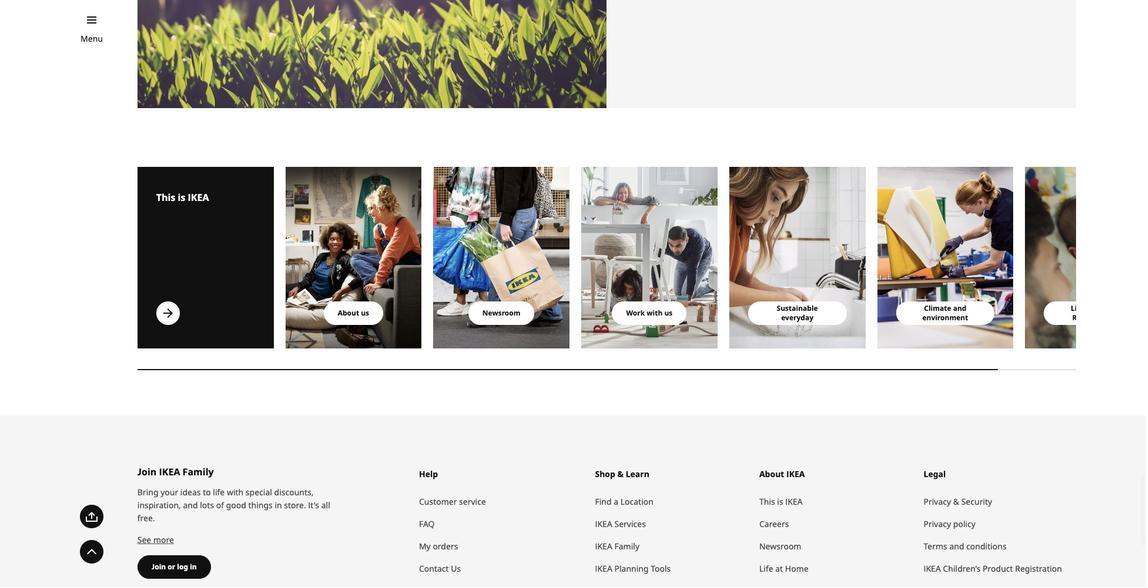 Task type: describe. For each thing, give the bounding box(es) containing it.
bring your ideas to life with special discounts, inspiration, and lots of good things in store. it's all free.
[[137, 487, 330, 524]]

two young women, one sitting on a grey sofa and the other sitting in a beanbag, enjoy a laugh while looking through a book. image
[[285, 167, 422, 349]]

of
[[216, 500, 224, 511]]

work with us list item
[[581, 167, 717, 349]]

life at home report 2022 button
[[1044, 302, 1143, 325]]

work with us button
[[612, 302, 687, 325]]

at for life at home
[[775, 563, 783, 574]]

see more
[[137, 534, 174, 546]]

life for life at home
[[759, 563, 773, 574]]

the sun setting behind a building on a street full of pedestrians. in the foreground leaves of a bush are lit up by the sun. image
[[137, 0, 607, 108]]

privacy for privacy policy
[[924, 519, 951, 530]]

with inside button
[[647, 308, 663, 318]]

contact
[[419, 563, 449, 574]]

and inside 'bring your ideas to life with special discounts, inspiration, and lots of good things in store. it's all free.'
[[183, 500, 198, 511]]

life at home
[[759, 563, 808, 574]]

climate and environment list item
[[877, 167, 1013, 349]]

climate
[[924, 304, 951, 313]]

ikea planning tools
[[595, 563, 671, 574]]

conditions
[[966, 541, 1007, 552]]

in inside 'bring your ideas to life with special discounts, inspiration, and lots of good things in store. it's all free.'
[[275, 500, 282, 511]]

customer service link
[[419, 491, 583, 513]]

menu
[[81, 33, 103, 44]]

privacy & security link
[[924, 491, 1076, 513]]

home for life at home
[[785, 563, 808, 574]]

privacy for privacy & security
[[924, 496, 951, 507]]

is inside list item
[[178, 191, 185, 204]]

sustainable everyday button
[[748, 302, 847, 325]]

product
[[983, 563, 1013, 574]]

or
[[168, 562, 175, 572]]

faq link
[[419, 513, 583, 536]]

ideas
[[180, 487, 201, 498]]

join or log in button
[[137, 556, 211, 579]]

contact us link
[[419, 558, 583, 580]]

us inside button
[[664, 308, 673, 318]]

faq
[[419, 519, 435, 530]]

1 horizontal spatial newsroom
[[759, 541, 801, 552]]

in inside button
[[190, 562, 197, 572]]

join or log in
[[151, 562, 197, 572]]

planning
[[614, 563, 649, 574]]

contact us
[[419, 563, 461, 574]]

ikea planning tools link
[[595, 558, 748, 580]]

work with us
[[626, 308, 673, 318]]

careers
[[759, 519, 789, 530]]

find a location
[[595, 496, 653, 507]]

us inside button
[[361, 308, 369, 318]]

tools
[[651, 563, 671, 574]]

store.
[[284, 500, 306, 511]]

more
[[153, 534, 174, 546]]

newsroom button
[[468, 302, 535, 325]]

ikea children's product registration
[[924, 563, 1062, 574]]

ikea children's product registration link
[[924, 558, 1076, 580]]

service
[[459, 496, 486, 507]]

careers link
[[759, 513, 912, 536]]

climate and environment button
[[896, 302, 995, 325]]

life
[[213, 487, 225, 498]]

sustainable everyday
[[777, 304, 818, 323]]

0 vertical spatial this is ikea link
[[137, 167, 274, 349]]

join for join or log in
[[151, 562, 166, 572]]

ikea family
[[595, 541, 639, 552]]

find a location link
[[595, 491, 748, 513]]

log
[[177, 562, 188, 572]]

1 horizontal spatial this
[[759, 496, 775, 507]]

inspiration,
[[137, 500, 181, 511]]

orders
[[433, 541, 458, 552]]

see
[[137, 534, 151, 546]]

special
[[246, 487, 272, 498]]

customer service
[[419, 496, 486, 507]]

a baby with dark hair and wearing a floral jumpsuit lies on his back and smiles while his dad looks on. image
[[1025, 167, 1146, 349]]

privacy policy
[[924, 519, 976, 530]]

and for terms and conditions
[[949, 541, 964, 552]]

your
[[161, 487, 178, 498]]

ikea services link
[[595, 513, 748, 536]]



Task type: vqa. For each thing, say whether or not it's contained in the screenshot.
rightmost the tea
no



Task type: locate. For each thing, give the bounding box(es) containing it.
1 vertical spatial is
[[777, 496, 783, 507]]

and for climate and environment
[[953, 304, 966, 313]]

2022
[[1098, 313, 1114, 323]]

1 horizontal spatial this is ikea
[[759, 496, 803, 507]]

join left or on the bottom left of page
[[151, 562, 166, 572]]

0 horizontal spatial at
[[775, 563, 783, 574]]

about us button
[[324, 302, 383, 325]]

lots
[[200, 500, 214, 511]]

privacy inside privacy & security link
[[924, 496, 951, 507]]

1 vertical spatial privacy
[[924, 519, 951, 530]]

find
[[595, 496, 612, 507]]

1 vertical spatial family
[[614, 541, 639, 552]]

at down careers
[[775, 563, 783, 574]]

about
[[338, 308, 359, 318]]

this inside this is ikea list item
[[156, 191, 175, 204]]

good
[[226, 500, 246, 511]]

is
[[178, 191, 185, 204], [777, 496, 783, 507]]

1 horizontal spatial life
[[1071, 304, 1084, 313]]

0 vertical spatial with
[[647, 308, 663, 318]]

this is ikea
[[156, 191, 209, 204], [759, 496, 803, 507]]

0 vertical spatial privacy
[[924, 496, 951, 507]]

and
[[953, 304, 966, 313], [183, 500, 198, 511], [949, 541, 964, 552]]

0 horizontal spatial is
[[178, 191, 185, 204]]

and right terms
[[949, 541, 964, 552]]

environment
[[922, 313, 968, 323]]

this is ikea list item
[[137, 167, 274, 349]]

ikea family link
[[595, 536, 748, 558]]

children's
[[943, 563, 981, 574]]

0 vertical spatial this is ikea
[[156, 191, 209, 204]]

1 vertical spatial this
[[759, 496, 775, 507]]

1 vertical spatial join
[[151, 562, 166, 572]]

1 horizontal spatial in
[[275, 500, 282, 511]]

menu button
[[81, 32, 103, 45]]

1 horizontal spatial is
[[777, 496, 783, 507]]

1 vertical spatial home
[[785, 563, 808, 574]]

ikea inside list item
[[188, 191, 209, 204]]

this
[[156, 191, 175, 204], [759, 496, 775, 507]]

work
[[626, 308, 645, 318]]

terms and conditions link
[[924, 536, 1076, 558]]

terms and conditions
[[924, 541, 1007, 552]]

2 vertical spatial and
[[949, 541, 964, 552]]

1 horizontal spatial home
[[1095, 304, 1116, 313]]

customer
[[419, 496, 457, 507]]

life left 2022
[[1071, 304, 1084, 313]]

my orders
[[419, 541, 458, 552]]

home for life at home report 2022
[[1095, 304, 1116, 313]]

sustainable
[[777, 304, 818, 313]]

in left store.
[[275, 500, 282, 511]]

1 vertical spatial this is ikea
[[759, 496, 803, 507]]

1 vertical spatial life
[[759, 563, 773, 574]]

terms
[[924, 541, 947, 552]]

&
[[953, 496, 959, 507]]

0 horizontal spatial in
[[190, 562, 197, 572]]

see more link
[[137, 534, 174, 546]]

0 vertical spatial family
[[183, 466, 214, 479]]

life at home link
[[759, 558, 912, 580]]

with up good
[[227, 487, 243, 498]]

join inside button
[[151, 562, 166, 572]]

0 horizontal spatial this is ikea link
[[137, 167, 274, 349]]

at inside life at home report 2022
[[1086, 304, 1093, 313]]

family up the ideas
[[183, 466, 214, 479]]

1 horizontal spatial this is ikea link
[[759, 491, 912, 513]]

at for life at home report 2022
[[1086, 304, 1093, 313]]

0 vertical spatial at
[[1086, 304, 1093, 313]]

about us
[[338, 308, 369, 318]]

it's
[[308, 500, 319, 511]]

privacy left &
[[924, 496, 951, 507]]

1 us from the left
[[361, 308, 369, 318]]

two people who have been shopping at ikea, one carrying a blue frakta bag and the other an ikea paper bag containing plants. image
[[433, 167, 570, 349]]

join for join ikea family
[[137, 466, 157, 479]]

privacy inside privacy policy link
[[924, 519, 951, 530]]

my
[[419, 541, 431, 552]]

with
[[647, 308, 663, 318], [227, 487, 243, 498]]

0 horizontal spatial newsroom
[[482, 308, 520, 318]]

at
[[1086, 304, 1093, 313], [775, 563, 783, 574]]

privacy up terms
[[924, 519, 951, 530]]

1 horizontal spatial with
[[647, 308, 663, 318]]

privacy & security
[[924, 496, 992, 507]]

0 horizontal spatial home
[[785, 563, 808, 574]]

policy
[[953, 519, 976, 530]]

1 vertical spatial in
[[190, 562, 197, 572]]

a dad down on his knees playing with his daughter under the dining room table while mum looks on from the sofa. image
[[581, 167, 717, 349]]

newsroom inside button
[[482, 308, 520, 318]]

join up the bring
[[137, 466, 157, 479]]

bring
[[137, 487, 158, 498]]

this is ikea link
[[137, 167, 274, 349], [759, 491, 912, 513]]

us
[[451, 563, 461, 574]]

life at home report 2022
[[1071, 304, 1116, 323]]

an ikea co-worker wearing a black t-shirt and work gloves reupholstering an armchair with bright yellow fabric. image
[[877, 167, 1013, 349]]

us
[[361, 308, 369, 318], [664, 308, 673, 318]]

0 vertical spatial this
[[156, 191, 175, 204]]

0 vertical spatial in
[[275, 500, 282, 511]]

0 vertical spatial is
[[178, 191, 185, 204]]

and right climate at the right of the page
[[953, 304, 966, 313]]

and inside climate and environment
[[953, 304, 966, 313]]

free.
[[137, 513, 155, 524]]

life down careers
[[759, 563, 773, 574]]

about us list item
[[285, 167, 422, 349]]

things
[[248, 500, 273, 511]]

0 vertical spatial life
[[1071, 304, 1084, 313]]

0 horizontal spatial with
[[227, 487, 243, 498]]

this is ikea inside list item
[[156, 191, 209, 204]]

life for life at home report 2022
[[1071, 304, 1084, 313]]

my orders link
[[419, 536, 583, 558]]

1 vertical spatial newsroom
[[759, 541, 801, 552]]

life at home report 2022 list item
[[1025, 167, 1146, 349]]

everyday
[[781, 313, 813, 323]]

at left 2022
[[1086, 304, 1093, 313]]

0 vertical spatial newsroom
[[482, 308, 520, 318]]

scrollbar
[[137, 363, 1076, 377]]

in
[[275, 500, 282, 511], [190, 562, 197, 572]]

life
[[1071, 304, 1084, 313], [759, 563, 773, 574]]

2 us from the left
[[664, 308, 673, 318]]

all
[[321, 500, 330, 511]]

1 vertical spatial this is ikea link
[[759, 491, 912, 513]]

0 horizontal spatial this
[[156, 191, 175, 204]]

in right "log"
[[190, 562, 197, 572]]

0 horizontal spatial this is ikea
[[156, 191, 209, 204]]

a
[[614, 496, 618, 507]]

0 vertical spatial home
[[1095, 304, 1116, 313]]

1 privacy from the top
[[924, 496, 951, 507]]

climate and environment
[[922, 304, 968, 323]]

newsroom link
[[759, 536, 912, 558]]

2 privacy from the top
[[924, 519, 951, 530]]

life inside life at home report 2022
[[1071, 304, 1084, 313]]

a young child with long brown hair standing in a white tiled bathroom rinsing their hands in the wash basin. image
[[729, 167, 865, 349]]

1 vertical spatial with
[[227, 487, 243, 498]]

to
[[203, 487, 211, 498]]

services
[[614, 519, 646, 530]]

family
[[183, 466, 214, 479], [614, 541, 639, 552]]

1 horizontal spatial at
[[1086, 304, 1093, 313]]

us right about at the left
[[361, 308, 369, 318]]

1 horizontal spatial us
[[664, 308, 673, 318]]

ikea services
[[595, 519, 646, 530]]

0 horizontal spatial life
[[759, 563, 773, 574]]

with right work
[[647, 308, 663, 318]]

0 vertical spatial join
[[137, 466, 157, 479]]

0 vertical spatial and
[[953, 304, 966, 313]]

and down the ideas
[[183, 500, 198, 511]]

us right work
[[664, 308, 673, 318]]

ikea
[[188, 191, 209, 204], [159, 466, 180, 479], [785, 496, 803, 507], [595, 519, 612, 530], [595, 541, 612, 552], [595, 563, 612, 574], [924, 563, 941, 574]]

registration
[[1015, 563, 1062, 574]]

join ikea family
[[137, 466, 214, 479]]

sustainable everyday list item
[[729, 167, 865, 349]]

join
[[137, 466, 157, 479], [151, 562, 166, 572]]

0 horizontal spatial us
[[361, 308, 369, 318]]

home
[[1095, 304, 1116, 313], [785, 563, 808, 574]]

privacy
[[924, 496, 951, 507], [924, 519, 951, 530]]

home inside life at home report 2022
[[1095, 304, 1116, 313]]

0 horizontal spatial family
[[183, 466, 214, 479]]

newsroom list item
[[433, 167, 570, 349]]

with inside 'bring your ideas to life with special discounts, inspiration, and lots of good things in store. it's all free.'
[[227, 487, 243, 498]]

family down services
[[614, 541, 639, 552]]

security
[[961, 496, 992, 507]]

discounts,
[[274, 487, 314, 498]]

1 vertical spatial and
[[183, 500, 198, 511]]

1 vertical spatial at
[[775, 563, 783, 574]]

privacy policy link
[[924, 513, 1076, 536]]

1 horizontal spatial family
[[614, 541, 639, 552]]

report
[[1072, 313, 1096, 323]]

location
[[620, 496, 653, 507]]



